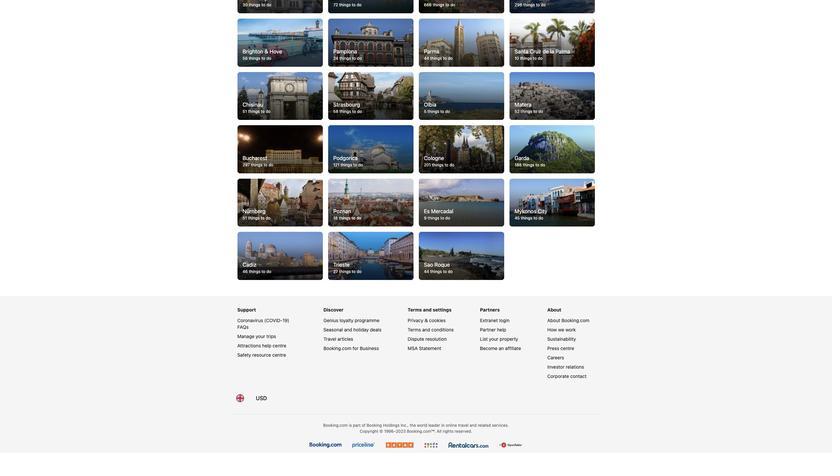 Task type: describe. For each thing, give the bounding box(es) containing it.
44 inside parma 44 things to do
[[424, 56, 429, 61]]

online
[[446, 423, 457, 428]]

chisinau
[[243, 102, 263, 108]]

chisinau 51 things to do
[[243, 102, 271, 114]]

poris de abona image
[[510, 0, 595, 13]]

201
[[424, 162, 431, 167]]

attractions help centre
[[237, 343, 286, 349]]

property
[[500, 336, 518, 342]]

booking.com™.
[[407, 429, 436, 434]]

mercadal
[[431, 209, 454, 215]]

login
[[499, 318, 510, 323]]

inc.,
[[401, 423, 409, 428]]

& for privacy
[[425, 318, 428, 323]]

in
[[442, 423, 445, 428]]

copyright
[[360, 429, 379, 434]]

to inside the santa cruz de la palma 10 things to do
[[533, 56, 537, 61]]

articles
[[338, 336, 353, 342]]

do inside 'sao roque 44 things to do'
[[448, 269, 453, 274]]

things right 72
[[339, 2, 351, 7]]

things inside pamplona 24 things to do
[[340, 56, 351, 61]]

52
[[515, 109, 520, 114]]

es mercadal image
[[419, 179, 504, 227]]

centre down sustainability link
[[561, 346, 575, 351]]

safety resource centre
[[237, 352, 286, 358]]

parma 44 things to do
[[424, 48, 453, 61]]

settings
[[433, 307, 452, 313]]

bucharest 297 things to do
[[243, 155, 274, 167]]

72
[[334, 2, 338, 7]]

to inside es mercadal 9 things to do
[[441, 216, 444, 221]]

terms for terms and conditions
[[408, 327, 421, 333]]

poznan
[[334, 209, 351, 215]]

press centre
[[548, 346, 575, 351]]

121
[[334, 162, 340, 167]]

cadiz image
[[237, 232, 323, 280]]

genius
[[324, 318, 338, 323]]

genius loyalty programme
[[324, 318, 380, 323]]

things inside bucharest 297 things to do
[[251, 162, 263, 167]]

reserved.
[[455, 429, 472, 434]]

corporate contact link
[[548, 374, 587, 379]]

& for brighton
[[265, 48, 268, 54]]

58
[[334, 109, 339, 114]]

strasbourg 58 things to do
[[334, 102, 362, 114]]

resolution
[[426, 336, 447, 342]]

and for conditions
[[422, 327, 430, 333]]

9
[[424, 216, 427, 221]]

privacy
[[408, 318, 424, 323]]

centre for safety resource centre
[[272, 352, 286, 358]]

safety
[[237, 352, 251, 358]]

do inside the mýkonos city 45 things to do
[[539, 216, 544, 221]]

72 things to do
[[334, 2, 362, 7]]

do inside es mercadal 9 things to do
[[446, 216, 450, 221]]

to inside cadiz 46 things to do
[[262, 269, 266, 274]]

statement
[[419, 346, 441, 351]]

mýkonos city image
[[510, 179, 595, 227]]

things right 298
[[524, 2, 535, 7]]

30
[[243, 2, 248, 7]]

travel articles
[[324, 336, 353, 342]]

travel articles link
[[324, 336, 353, 342]]

manage your trips link
[[237, 334, 276, 339]]

to inside 'brighton & hove 56 things to do'
[[262, 56, 265, 61]]

things inside poznan 18 things to do
[[339, 216, 351, 221]]

things inside 'brighton & hove 56 things to do'
[[249, 56, 261, 61]]

56
[[243, 56, 248, 61]]

investor relations
[[548, 364, 584, 370]]

extranet
[[480, 318, 498, 323]]

matera
[[515, 102, 532, 108]]

things inside garda 188 things to do
[[523, 162, 535, 167]]

partner
[[480, 327, 496, 333]]

rights
[[443, 429, 454, 434]]

to inside parma 44 things to do
[[443, 56, 447, 61]]

work
[[566, 327, 576, 333]]

things right 666
[[433, 2, 445, 7]]

investor relations link
[[548, 364, 584, 370]]

programme
[[355, 318, 380, 323]]

santa
[[515, 48, 529, 54]]

298 things to do link
[[510, 0, 595, 13]]

cologne image
[[419, 125, 504, 173]]

how we work
[[548, 327, 576, 333]]

sao
[[424, 262, 433, 268]]

how
[[548, 327, 557, 333]]

dispute
[[408, 336, 424, 342]]

1996–2023
[[384, 429, 406, 434]]

and for holiday
[[344, 327, 352, 333]]

44 inside 'sao roque 44 things to do'
[[424, 269, 429, 274]]

666 things to do
[[424, 2, 455, 7]]

sustainability
[[548, 336, 576, 342]]

corporate contact
[[548, 374, 587, 379]]

51 for chisinau
[[243, 109, 247, 114]]

nürnberg image
[[237, 179, 323, 227]]

travel
[[458, 423, 469, 428]]

faqs
[[237, 324, 249, 330]]

to inside podgorica 121 things to do
[[353, 162, 357, 167]]

do inside bucharest 297 things to do
[[269, 162, 274, 167]]

of
[[362, 423, 366, 428]]

matera 52 things to do
[[515, 102, 543, 114]]

298 things to do
[[515, 2, 546, 7]]

contact
[[571, 374, 587, 379]]

msa
[[408, 346, 418, 351]]

things inside cadiz 46 things to do
[[249, 269, 261, 274]]

become an affiliate link
[[480, 346, 521, 351]]

terms and conditions
[[408, 327, 454, 333]]

part
[[353, 423, 361, 428]]

about for about booking.com
[[548, 318, 561, 323]]

deals
[[370, 327, 382, 333]]

things right 30
[[249, 2, 261, 7]]

corporate
[[548, 374, 569, 379]]

parma image
[[419, 19, 504, 67]]

matera image
[[510, 72, 595, 120]]

terms and settings
[[408, 307, 452, 313]]

de
[[543, 48, 549, 54]]

cologne 201 things to do
[[424, 155, 455, 167]]

do inside garda 188 things to do
[[541, 162, 545, 167]]

188
[[515, 162, 522, 167]]

and inside booking.com is part of booking holdings inc., the world leader in online travel and related services. copyright © 1996–2023 booking.com™. all rights reserved.
[[470, 423, 477, 428]]

centre for attractions help centre
[[273, 343, 286, 349]]

booking.com for business link
[[324, 346, 379, 351]]

bucharest image
[[237, 125, 323, 173]]

dispute resolution link
[[408, 336, 447, 342]]

booking.com is part of booking holdings inc., the world leader in online travel and related services. copyright © 1996–2023 booking.com™. all rights reserved.
[[323, 423, 509, 434]]

loyalty
[[340, 318, 354, 323]]

msa statement
[[408, 346, 441, 351]]

30 things to do
[[243, 2, 271, 7]]

investor
[[548, 364, 565, 370]]

things inside parma 44 things to do
[[431, 56, 442, 61]]

coronavirus (covid-19) faqs link
[[237, 318, 289, 330]]

do inside pamplona 24 things to do
[[357, 56, 362, 61]]



Task type: locate. For each thing, give the bounding box(es) containing it.
booking.com for booking.com for business
[[324, 346, 352, 351]]

affiliate
[[505, 346, 521, 351]]

safety resource centre link
[[237, 352, 286, 358]]

do inside the santa cruz de la palma 10 things to do
[[538, 56, 543, 61]]

51 inside chisinau 51 things to do
[[243, 109, 247, 114]]

666
[[424, 2, 432, 7]]

genius loyalty programme link
[[324, 318, 380, 323]]

seasonal
[[324, 327, 343, 333]]

297
[[243, 162, 250, 167]]

resource
[[252, 352, 271, 358]]

do inside olbia 5 things to do
[[445, 109, 450, 114]]

0 vertical spatial booking.com
[[562, 318, 590, 323]]

to inside the mýkonos city 45 things to do
[[534, 216, 538, 221]]

do inside podgorica 121 things to do
[[358, 162, 363, 167]]

pamplona
[[334, 48, 357, 54]]

cadiz
[[243, 262, 256, 268]]

the
[[410, 423, 416, 428]]

parma
[[424, 48, 440, 54]]

& up "terms and conditions" 'link'
[[425, 318, 428, 323]]

opentable image
[[500, 443, 523, 448], [500, 443, 523, 448]]

alicante image
[[328, 0, 414, 13]]

things down chisinau
[[248, 109, 260, 114]]

garda image
[[510, 125, 595, 173]]

51 inside nürnberg 51 things to do
[[243, 216, 247, 221]]

44
[[424, 56, 429, 61], [424, 269, 429, 274]]

brighton & hove 56 things to do
[[243, 48, 282, 61]]

things down the trieste
[[339, 269, 351, 274]]

1 horizontal spatial &
[[425, 318, 428, 323]]

things inside es mercadal 9 things to do
[[428, 216, 440, 221]]

help for attractions
[[262, 343, 271, 349]]

and right travel
[[470, 423, 477, 428]]

do inside parma 44 things to do
[[448, 56, 453, 61]]

varna city image
[[237, 0, 323, 13]]

terms and conditions link
[[408, 327, 454, 333]]

1 vertical spatial terms
[[408, 327, 421, 333]]

booking
[[367, 423, 382, 428]]

attractions help centre link
[[237, 343, 286, 349]]

and for settings
[[423, 307, 432, 313]]

51 down chisinau
[[243, 109, 247, 114]]

chisinau image
[[237, 72, 323, 120]]

2 vertical spatial booking.com
[[323, 423, 348, 428]]

2 44 from the top
[[424, 269, 429, 274]]

5
[[424, 109, 427, 114]]

discover
[[324, 307, 344, 313]]

sustainability link
[[548, 336, 576, 342]]

0 vertical spatial &
[[265, 48, 268, 54]]

and down privacy & cookies link
[[422, 327, 430, 333]]

19)
[[283, 318, 289, 323]]

priceline.com image
[[352, 443, 375, 448], [352, 443, 375, 448]]

things inside cologne 201 things to do
[[432, 162, 444, 167]]

your
[[256, 334, 265, 339], [489, 336, 499, 342]]

sao roque image
[[419, 232, 504, 280]]

things down the "cologne"
[[432, 162, 444, 167]]

your up "attractions help centre" link
[[256, 334, 265, 339]]

44 down sao
[[424, 269, 429, 274]]

strasbourg image
[[328, 72, 414, 120]]

things down roque
[[431, 269, 442, 274]]

things down cadiz
[[249, 269, 261, 274]]

things down matera
[[521, 109, 533, 114]]

0 vertical spatial help
[[497, 327, 507, 333]]

booking.com up work
[[562, 318, 590, 323]]

things down bucharest
[[251, 162, 263, 167]]

to inside bucharest 297 things to do
[[264, 162, 268, 167]]

booking.com left the is
[[323, 423, 348, 428]]

things right 9
[[428, 216, 440, 221]]

manage your trips
[[237, 334, 276, 339]]

1 vertical spatial &
[[425, 318, 428, 323]]

10
[[515, 56, 519, 61]]

garda
[[515, 155, 530, 161]]

things inside the mýkonos city 45 things to do
[[521, 216, 533, 221]]

1 horizontal spatial help
[[497, 327, 507, 333]]

do
[[267, 2, 271, 7], [357, 2, 362, 7], [451, 2, 455, 7], [541, 2, 546, 7], [267, 56, 271, 61], [357, 56, 362, 61], [448, 56, 453, 61], [538, 56, 543, 61], [266, 109, 271, 114], [357, 109, 362, 114], [445, 109, 450, 114], [539, 109, 543, 114], [269, 162, 274, 167], [358, 162, 363, 167], [450, 162, 455, 167], [541, 162, 545, 167], [266, 216, 271, 221], [357, 216, 361, 221], [446, 216, 450, 221], [539, 216, 544, 221], [267, 269, 271, 274], [357, 269, 362, 274], [448, 269, 453, 274]]

your for trips
[[256, 334, 265, 339]]

help down trips in the bottom of the page
[[262, 343, 271, 349]]

51 for nürnberg
[[243, 216, 247, 221]]

trieste
[[334, 262, 350, 268]]

roque
[[435, 262, 450, 268]]

1 horizontal spatial your
[[489, 336, 499, 342]]

privacy & cookies
[[408, 318, 446, 323]]

and up privacy & cookies link
[[423, 307, 432, 313]]

do inside strasbourg 58 things to do
[[357, 109, 362, 114]]

extranet login link
[[480, 318, 510, 323]]

45
[[515, 216, 520, 221]]

1 about from the top
[[548, 307, 562, 313]]

44 down parma
[[424, 56, 429, 61]]

podgorica image
[[328, 125, 414, 173]]

list your property
[[480, 336, 518, 342]]

mýkonos
[[515, 209, 537, 215]]

to inside matera 52 things to do
[[534, 109, 538, 114]]

terms up privacy
[[408, 307, 422, 313]]

pamplona image
[[328, 19, 414, 67]]

to inside garda 188 things to do
[[536, 162, 540, 167]]

things inside olbia 5 things to do
[[428, 109, 439, 114]]

things down brighton
[[249, 56, 261, 61]]

to inside trieste 27 things to do
[[352, 269, 356, 274]]

help
[[497, 327, 507, 333], [262, 343, 271, 349]]

es
[[424, 209, 430, 215]]

city
[[538, 209, 548, 215]]

0 horizontal spatial help
[[262, 343, 271, 349]]

51 down nürnberg
[[243, 216, 247, 221]]

2 about from the top
[[548, 318, 561, 323]]

1 vertical spatial booking.com
[[324, 346, 352, 351]]

things down olbia
[[428, 109, 439, 114]]

careers link
[[548, 355, 564, 361]]

do inside poznan 18 things to do
[[357, 216, 361, 221]]

booking.com for booking.com is part of booking holdings inc., the world leader in online travel and related services. copyright © 1996–2023 booking.com™. all rights reserved.
[[323, 423, 348, 428]]

do inside matera 52 things to do
[[539, 109, 543, 114]]

brighton
[[243, 48, 263, 54]]

booking.com inside booking.com is part of booking holdings inc., the world leader in online travel and related services. copyright © 1996–2023 booking.com™. all rights reserved.
[[323, 423, 348, 428]]

46
[[243, 269, 248, 274]]

do inside trieste 27 things to do
[[357, 269, 362, 274]]

things inside the santa cruz de la palma 10 things to do
[[520, 56, 532, 61]]

30 things to do link
[[237, 0, 323, 13]]

terms for terms and settings
[[408, 307, 422, 313]]

to inside nürnberg 51 things to do
[[261, 216, 265, 221]]

things down 'garda'
[[523, 162, 535, 167]]

poznan 18 things to do
[[334, 209, 361, 221]]

olbia image
[[419, 72, 504, 120]]

things down "santa" on the right top
[[520, 56, 532, 61]]

0 vertical spatial about
[[548, 307, 562, 313]]

partner help
[[480, 327, 507, 333]]

privacy & cookies link
[[408, 318, 446, 323]]

seasonal and holiday deals link
[[324, 327, 382, 333]]

help for partner
[[497, 327, 507, 333]]

about booking.com
[[548, 318, 590, 323]]

do inside 'brighton & hove 56 things to do'
[[267, 56, 271, 61]]

things inside chisinau 51 things to do
[[248, 109, 260, 114]]

centre right resource
[[272, 352, 286, 358]]

travel
[[324, 336, 336, 342]]

partner help link
[[480, 327, 507, 333]]

0 horizontal spatial &
[[265, 48, 268, 54]]

to inside pamplona 24 things to do
[[352, 56, 356, 61]]

olbia 5 things to do
[[424, 102, 450, 114]]

about up how
[[548, 318, 561, 323]]

things down podgorica
[[341, 162, 352, 167]]

things inside nürnberg 51 things to do
[[248, 216, 260, 221]]

coronavirus
[[237, 318, 263, 323]]

to inside poznan 18 things to do
[[352, 216, 356, 221]]

podgorica 121 things to do
[[334, 155, 363, 167]]

things down strasbourg
[[340, 109, 351, 114]]

help up list your property
[[497, 327, 507, 333]]

agoda image
[[425, 443, 438, 448], [425, 443, 438, 448]]

become an affiliate
[[480, 346, 521, 351]]

1 51 from the top
[[243, 109, 247, 114]]

1 vertical spatial 44
[[424, 269, 429, 274]]

about
[[548, 307, 562, 313], [548, 318, 561, 323]]

and down loyalty at the left of page
[[344, 327, 352, 333]]

& left hove at the top left of page
[[265, 48, 268, 54]]

relations
[[566, 364, 584, 370]]

about up about booking.com
[[548, 307, 562, 313]]

51
[[243, 109, 247, 114], [243, 216, 247, 221]]

msa statement link
[[408, 346, 441, 351]]

an
[[499, 346, 504, 351]]

rentalcars image
[[449, 443, 489, 448], [449, 443, 489, 448]]

things inside trieste 27 things to do
[[339, 269, 351, 274]]

to inside cologne 201 things to do
[[445, 162, 449, 167]]

santa cruz de la palma image
[[510, 19, 595, 67]]

things down nürnberg
[[248, 216, 260, 221]]

poznan image
[[328, 179, 414, 227]]

brighton & hove image
[[237, 19, 323, 67]]

666 things to do link
[[419, 0, 504, 13]]

nürnberg 51 things to do
[[243, 209, 271, 221]]

1 vertical spatial 51
[[243, 216, 247, 221]]

1 terms from the top
[[408, 307, 422, 313]]

es mercadal 9 things to do
[[424, 209, 454, 221]]

to inside strasbourg 58 things to do
[[352, 109, 356, 114]]

booking.com down travel articles link
[[324, 346, 352, 351]]

do inside cadiz 46 things to do
[[267, 269, 271, 274]]

things inside 'sao roque 44 things to do'
[[431, 269, 442, 274]]

your for property
[[489, 336, 499, 342]]

things down pamplona
[[340, 56, 351, 61]]

about for about
[[548, 307, 562, 313]]

attractions
[[237, 343, 261, 349]]

booking.com image
[[310, 443, 342, 448], [310, 443, 342, 448]]

partners
[[480, 307, 500, 313]]

cookies
[[429, 318, 446, 323]]

2 terms from the top
[[408, 327, 421, 333]]

olbia
[[424, 102, 437, 108]]

298
[[515, 2, 522, 7]]

to inside chisinau 51 things to do
[[261, 109, 265, 114]]

1 vertical spatial about
[[548, 318, 561, 323]]

things
[[249, 2, 261, 7], [339, 2, 351, 7], [433, 2, 445, 7], [524, 2, 535, 7], [249, 56, 261, 61], [340, 56, 351, 61], [431, 56, 442, 61], [520, 56, 532, 61], [248, 109, 260, 114], [340, 109, 351, 114], [428, 109, 439, 114], [521, 109, 533, 114], [251, 162, 263, 167], [341, 162, 352, 167], [432, 162, 444, 167], [523, 162, 535, 167], [248, 216, 260, 221], [339, 216, 351, 221], [428, 216, 440, 221], [521, 216, 533, 221], [249, 269, 261, 274], [339, 269, 351, 274], [431, 269, 442, 274]]

0 vertical spatial 44
[[424, 56, 429, 61]]

things down "poznan"
[[339, 216, 351, 221]]

terms down privacy
[[408, 327, 421, 333]]

2 51 from the top
[[243, 216, 247, 221]]

0 horizontal spatial your
[[256, 334, 265, 339]]

do inside cologne 201 things to do
[[450, 162, 455, 167]]

things inside podgorica 121 things to do
[[341, 162, 352, 167]]

cruz
[[530, 48, 542, 54]]

kayak image
[[386, 443, 414, 448], [386, 443, 414, 448]]

trieste image
[[328, 232, 414, 280]]

to inside olbia 5 things to do
[[441, 109, 444, 114]]

nürnberg
[[243, 209, 266, 215]]

1 44 from the top
[[424, 56, 429, 61]]

0 vertical spatial terms
[[408, 307, 422, 313]]

do inside nürnberg 51 things to do
[[266, 216, 271, 221]]

0 vertical spatial 51
[[243, 109, 247, 114]]

things down the mýkonos
[[521, 216, 533, 221]]

things down parma
[[431, 56, 442, 61]]

salerno image
[[419, 0, 504, 13]]

& inside 'brighton & hove 56 things to do'
[[265, 48, 268, 54]]

18
[[334, 216, 338, 221]]

do inside chisinau 51 things to do
[[266, 109, 271, 114]]

to inside 'sao roque 44 things to do'
[[443, 269, 447, 274]]

centre down trips in the bottom of the page
[[273, 343, 286, 349]]

things inside matera 52 things to do
[[521, 109, 533, 114]]

sao roque 44 things to do
[[424, 262, 453, 274]]

things inside strasbourg 58 things to do
[[340, 109, 351, 114]]

your down partner help
[[489, 336, 499, 342]]

1 vertical spatial help
[[262, 343, 271, 349]]



Task type: vqa. For each thing, say whether or not it's contained in the screenshot.


